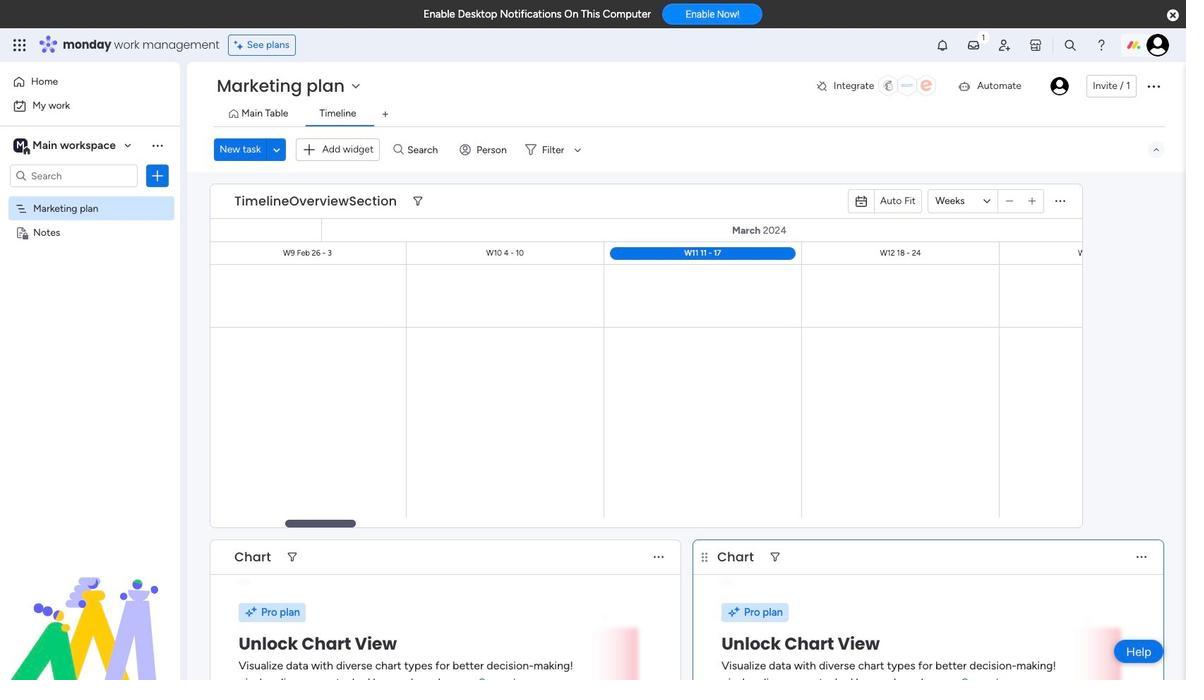 Task type: locate. For each thing, give the bounding box(es) containing it.
main content
[[0, 172, 1187, 680]]

search everything image
[[1064, 38, 1078, 52]]

v2 search image
[[394, 142, 404, 158]]

tab list
[[214, 103, 1165, 126]]

options image down kendall parks image
[[1146, 78, 1163, 95]]

1 vertical spatial options image
[[150, 169, 165, 183]]

workspace options image
[[150, 138, 165, 152]]

invite members image
[[998, 38, 1012, 52]]

None field
[[231, 192, 401, 210], [231, 548, 275, 566], [714, 548, 758, 566], [231, 192, 401, 210], [231, 548, 275, 566], [714, 548, 758, 566]]

0 horizontal spatial options image
[[150, 169, 165, 183]]

options image
[[1146, 78, 1163, 95], [150, 169, 165, 183]]

1 horizontal spatial more dots image
[[1056, 196, 1066, 207]]

workspace selection element
[[13, 137, 118, 155]]

list box
[[0, 193, 180, 435]]

options image down workspace options icon
[[150, 169, 165, 183]]

kendall parks image
[[1051, 77, 1069, 95]]

more dots image
[[1056, 196, 1066, 207], [654, 552, 664, 563], [1137, 552, 1147, 563]]

0 vertical spatial options image
[[1146, 78, 1163, 95]]

option
[[8, 71, 172, 93], [8, 95, 172, 117], [0, 195, 180, 198]]

arrow down image
[[569, 141, 586, 158]]

private board image
[[15, 225, 28, 239]]

lottie animation image
[[0, 538, 180, 680]]

2 horizontal spatial more dots image
[[1137, 552, 1147, 563]]

1 vertical spatial option
[[8, 95, 172, 117]]

dapulse close image
[[1168, 8, 1180, 23]]

0 horizontal spatial more dots image
[[654, 552, 664, 563]]

tab
[[374, 103, 397, 126]]

dapulse drag handle 3 image
[[702, 552, 708, 563]]

notifications image
[[936, 38, 950, 52]]



Task type: describe. For each thing, give the bounding box(es) containing it.
1 horizontal spatial options image
[[1146, 78, 1163, 95]]

v2 plus image
[[1029, 196, 1036, 207]]

angle down image
[[273, 144, 280, 155]]

Search in workspace field
[[30, 168, 118, 184]]

lottie animation element
[[0, 538, 180, 680]]

add view image
[[383, 109, 388, 120]]

v2 minus image
[[1006, 196, 1014, 207]]

workspace image
[[13, 138, 28, 153]]

Search field
[[404, 140, 446, 160]]

1 image
[[978, 29, 990, 45]]

2 vertical spatial option
[[0, 195, 180, 198]]

select product image
[[13, 38, 27, 52]]

update feed image
[[967, 38, 981, 52]]

kendall parks image
[[1147, 34, 1170, 57]]

monday marketplace image
[[1029, 38, 1043, 52]]

0 vertical spatial option
[[8, 71, 172, 93]]

help image
[[1095, 38, 1109, 52]]

see plans image
[[234, 37, 247, 53]]

collapse image
[[1151, 144, 1163, 155]]



Task type: vqa. For each thing, say whether or not it's contained in the screenshot.
Add View Image
yes



